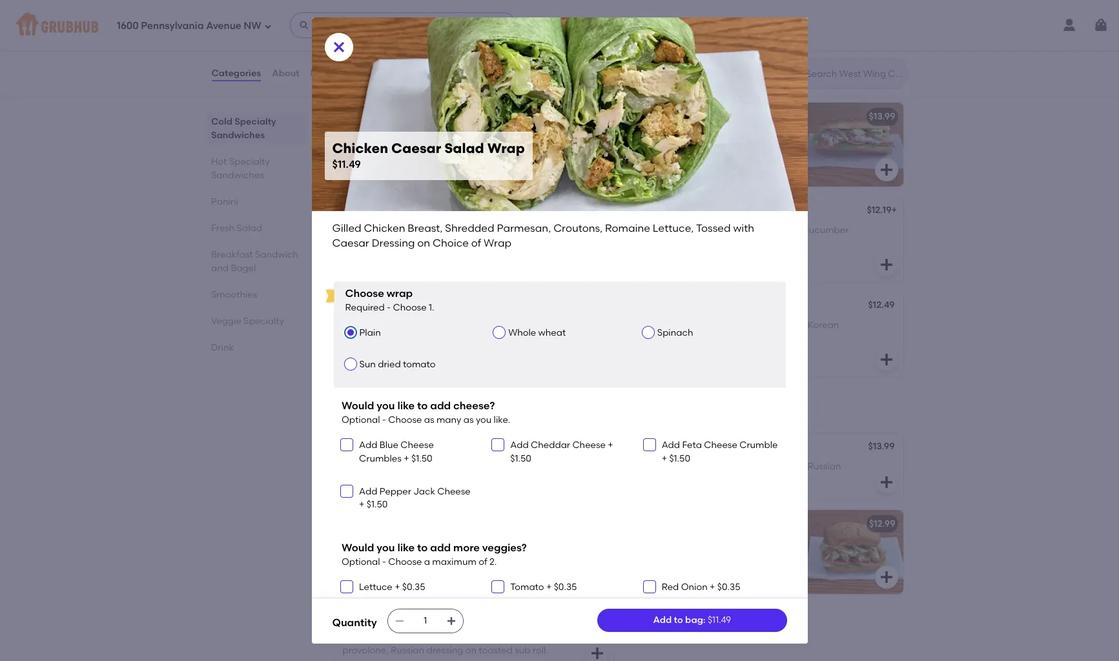 Task type: locate. For each thing, give the bounding box(es) containing it.
2 vertical spatial sub
[[515, 645, 531, 656]]

blt cold sandwich
[[343, 16, 428, 27]]

0 horizontal spatial turkey,
[[369, 130, 398, 141]]

$13.99 for hot roast beef, melted jalapeno havarti, horseradish and worcestershire sauce on toasted sub.
[[579, 441, 606, 452]]

0 horizontal spatial croutons,
[[392, 333, 435, 344]]

2 vertical spatial choice
[[396, 359, 427, 370]]

- up blue
[[382, 415, 386, 426]]

1 horizontal spatial turkey,
[[670, 130, 699, 141]]

would up lettuce
[[342, 542, 374, 554]]

2 as from the left
[[464, 415, 474, 426]]

add
[[430, 400, 451, 412], [430, 542, 451, 554]]

dressing down the plain on the left of page
[[343, 359, 380, 370]]

2 crispy from the left
[[701, 130, 727, 141]]

and down san francisco hot sandwich
[[407, 632, 425, 643]]

with left onion,
[[733, 222, 755, 235]]

bag:
[[685, 615, 706, 626]]

$11.49 inside chicken caesar salad wrap $11.49
[[332, 159, 361, 171]]

1 crispy from the left
[[400, 130, 426, 141]]

gilled chicken breast, shredded parmesan, croutons, romaine lettuce, tossed with caesar dressing on choice of wrap down chicken caesar salad wrap
[[343, 319, 484, 370]]

1 vertical spatial like
[[398, 542, 415, 554]]

$11.49 left tasty
[[578, 15, 602, 26]]

0 horizontal spatial salad
[[237, 223, 262, 234]]

0 vertical spatial add
[[430, 400, 451, 412]]

1 vertical spatial salad
[[237, 223, 262, 234]]

2 horizontal spatial and
[[407, 632, 425, 643]]

1 add from the top
[[430, 400, 451, 412]]

veggie inside tab
[[211, 316, 241, 327]]

drink tab
[[211, 341, 301, 355]]

add inside add blue cheese crumbles
[[359, 440, 378, 451]]

turkey, for ham,
[[369, 130, 398, 141]]

dressing down italian cold sandwich
[[372, 237, 415, 249]]

add left feta
[[662, 440, 680, 451]]

2 vertical spatial sandwiches
[[428, 404, 510, 420]]

would inside would you like to add cheese? optional - choose as many as you like.
[[342, 400, 374, 412]]

add for cheese?
[[430, 400, 451, 412]]

1 horizontal spatial rye.
[[720, 474, 736, 485]]

- inside would you like to add cheese? optional - choose as many as you like.
[[382, 415, 386, 426]]

jack
[[414, 486, 435, 497]]

choose wrap required - choose 1.
[[345, 288, 434, 313]]

crispy down "cobbie cold sandwich"
[[701, 130, 727, 141]]

avenue
[[206, 20, 241, 31]]

gilled down italian
[[332, 222, 362, 235]]

roll. inside turkey breast, provolone, avocado, lettuce, tomato, mayo on sub roll.
[[763, 48, 778, 59]]

salad for chicken caesar salad wrap $11.49
[[445, 140, 484, 157]]

1 horizontal spatial romaine
[[605, 222, 650, 235]]

1 vertical spatial gilled
[[343, 319, 368, 330]]

specialty down cold specialty sandwiches
[[229, 156, 270, 167]]

1 horizontal spatial beef
[[385, 632, 405, 643]]

melted down feta
[[696, 461, 727, 472]]

1 vertical spatial avocado,
[[632, 143, 673, 154]]

club
[[343, 111, 364, 122]]

add up the havarti,
[[511, 440, 529, 451]]

avocado, inside the smoked turkey, crispy bacon, avocado, lettuce, tomato, red onion, mayo on sub roll.
[[632, 143, 673, 154]]

add left "pepper"
[[359, 486, 378, 497]]

melted for on
[[427, 537, 458, 548]]

2 horizontal spatial bacon,
[[729, 130, 760, 141]]

1 horizontal spatial croutons,
[[554, 222, 603, 235]]

0 vertical spatial breast,
[[408, 222, 443, 235]]

rye. inside hot beef pastrami, melted swiss, homemade coleslaw, russian dressing on toasted rye.
[[509, 550, 525, 561]]

1 horizontal spatial $12.49
[[869, 300, 895, 311]]

chicken down choose wrap required - choose 1.
[[370, 319, 406, 330]]

specialty for veggie specialty tab
[[243, 316, 284, 327]]

beef up coleslaw,
[[361, 537, 381, 548]]

+ inside add cheddar cheese + $1.50
[[608, 440, 614, 451]]

2 $0.35 from the left
[[554, 582, 577, 593]]

breast, down 1.
[[408, 319, 439, 330]]

smoked turkey, crispy bacon, avocado, lettuce, tomato, red onion, mayo on sub roll.
[[632, 130, 792, 167]]

0 horizontal spatial bread.
[[385, 48, 414, 59]]

panini tab
[[211, 195, 301, 209]]

cheese down sauce
[[437, 486, 471, 497]]

$1.50
[[411, 453, 433, 464], [511, 453, 532, 464], [670, 453, 691, 464], [367, 499, 388, 510]]

and down breakfast
[[211, 263, 228, 274]]

crispy bacon, lettuce, tomato, mayo on toasted choice of bread.
[[343, 35, 552, 59]]

- down wrap
[[387, 302, 391, 313]]

1 turkey, from the left
[[369, 130, 398, 141]]

- up lettuce + $0.35
[[382, 557, 386, 568]]

1 horizontal spatial bread.
[[435, 143, 463, 154]]

to left bag: on the bottom right of the page
[[674, 615, 683, 626]]

wrap inside honey maple turkey, avocado, spinach, korean bbq sauce, mayo on choice of wrap
[[770, 333, 794, 344]]

cheese for crumbles
[[401, 440, 434, 451]]

$12.49 for $12.49 +
[[576, 110, 602, 121]]

choose
[[345, 288, 384, 300], [393, 302, 427, 313], [388, 415, 422, 426], [388, 557, 422, 568]]

cold right cobbie
[[667, 111, 688, 122]]

breast, inside hot roast beef and roast turkey breast, melted provolone, russian dressing on toasted sub roll.
[[481, 632, 511, 643]]

1 vertical spatial would
[[342, 542, 374, 554]]

1 vertical spatial croutons,
[[392, 333, 435, 344]]

of
[[374, 48, 383, 59], [424, 143, 433, 154], [471, 237, 481, 249], [677, 238, 686, 249], [759, 333, 767, 344], [429, 359, 438, 370], [479, 557, 487, 568]]

melted down tomato
[[513, 632, 544, 643]]

hot beef pastrami, melted swiss, homemade coleslaw, russian dressing on toasted rye.
[[343, 537, 539, 561]]

sandwiches for "hot specialty sandwiches" tab
[[211, 170, 264, 181]]

breakfast sandwich and bagel tab
[[211, 248, 301, 275]]

0 horizontal spatial breast,
[[481, 632, 511, 643]]

choice inside avocado, lettuce, tomato, red onion, cucumber on choice of bread.
[[645, 238, 675, 249]]

svg image
[[299, 20, 309, 30], [264, 22, 272, 30], [331, 39, 347, 55], [589, 162, 605, 178], [879, 257, 894, 273], [879, 352, 894, 368], [343, 441, 351, 449], [879, 570, 894, 585], [343, 583, 351, 591], [494, 583, 502, 591]]

-
[[387, 302, 391, 313], [382, 415, 386, 426], [382, 557, 386, 568]]

1 optional from the top
[[342, 415, 380, 426]]

sandwich down fresh salad tab at the left top of page
[[255, 249, 298, 260]]

2 turkey, from the left
[[670, 130, 699, 141]]

bacon, down club cold sandwich
[[428, 130, 459, 141]]

on inside avocado, lettuce, tomato, red onion, cucumber on choice of bread.
[[632, 238, 643, 249]]

0 horizontal spatial with
[[413, 346, 431, 357]]

add
[[359, 440, 378, 451], [511, 440, 529, 451], [662, 440, 680, 451], [359, 486, 378, 497], [653, 615, 672, 626]]

on inside hot roast beef and roast turkey breast, melted provolone, russian dressing on toasted sub roll.
[[466, 645, 477, 656]]

like up lettuce + $0.35
[[398, 542, 415, 554]]

beef
[[361, 537, 381, 548], [385, 632, 405, 643]]

choice inside crispy bacon, lettuce, tomato, mayo on toasted choice of bread.
[[343, 48, 372, 59]]

$0.35 right tomato
[[554, 582, 577, 593]]

1 horizontal spatial $0.35
[[554, 582, 577, 593]]

1 vertical spatial bread.
[[435, 143, 463, 154]]

0 vertical spatial and
[[211, 263, 228, 274]]

2 vertical spatial and
[[407, 632, 425, 643]]

1 vertical spatial and
[[343, 474, 360, 485]]

turkey, down "cobbie cold sandwich"
[[670, 130, 699, 141]]

breast, right turkey on the bottom left of the page
[[481, 632, 511, 643]]

avocado, inside honey maple turkey, avocado, spinach, korean bbq sauce, mayo on choice of wrap
[[724, 319, 765, 330]]

beef, inside hot corn beef, melted swiss, sauerkraut, russian dressing on toasted rye.
[[672, 461, 694, 472]]

2 vertical spatial choice
[[645, 238, 675, 249]]

0 vertical spatial $12.49
[[576, 110, 602, 121]]

dressing
[[372, 237, 415, 249], [343, 359, 380, 370]]

$1.50 up sub.
[[511, 453, 532, 464]]

cold for cobbie cold sandwich
[[667, 111, 688, 122]]

bacon, for cobbie
[[729, 130, 760, 141]]

melted inside hot beef pastrami, melted swiss, homemade coleslaw, russian dressing on toasted rye.
[[427, 537, 458, 548]]

and inside 'hot roast beef, melted jalapeno havarti, horseradish and worcestershire sauce on toasted sub.'
[[343, 474, 360, 485]]

turkey inside turkey breast, provolone, avocado, lettuce, tomato, mayo on sub roll.
[[632, 35, 660, 46]]

choice inside ham, turkey, crispy bacon, lettuce, tomato, mayo on toasted choice of bread.
[[392, 143, 422, 154]]

specialty down smoothies tab
[[243, 316, 284, 327]]

cheese inside add cheddar cheese + $1.50
[[573, 440, 606, 451]]

you for optional
[[377, 400, 395, 412]]

bacon, for club
[[428, 130, 459, 141]]

cheese up + $1.50
[[401, 440, 434, 451]]

categories button
[[211, 50, 262, 97]]

0 horizontal spatial $0.35
[[402, 582, 425, 593]]

feta
[[682, 440, 702, 451]]

as left many
[[424, 415, 434, 426]]

you for veggies?
[[377, 542, 395, 554]]

of inside avocado, lettuce, tomato, red onion, cucumber on choice of bread.
[[677, 238, 686, 249]]

sandwiches up "hot specialty sandwiches" tab
[[211, 130, 265, 141]]

hot specialty sandwiches tab
[[211, 155, 301, 182]]

0 vertical spatial breast,
[[662, 35, 693, 46]]

choice for veggie
[[645, 238, 675, 249]]

0 horizontal spatial avocado,
[[632, 143, 673, 154]]

1 vertical spatial avocado,
[[724, 319, 765, 330]]

2 optional from the top
[[342, 557, 380, 568]]

cold right italian
[[373, 206, 395, 217]]

1 vertical spatial dressing
[[343, 359, 380, 370]]

beef, for sandwich
[[672, 461, 694, 472]]

to for more
[[417, 542, 428, 554]]

0 vertical spatial hot specialty sandwiches
[[211, 156, 270, 181]]

1 vertical spatial to
[[417, 542, 428, 554]]

hot beef pastrami, melted swiss, homemade coleslaw, russian dressing on toasted rye. button
[[335, 510, 614, 594]]

dressing inside hot roast beef and roast turkey breast, melted provolone, russian dressing on toasted sub roll.
[[427, 645, 463, 656]]

$11.49
[[578, 15, 602, 26], [332, 159, 361, 171], [708, 615, 731, 626]]

to up a
[[417, 542, 428, 554]]

add pepper jack  cheese + $1.50
[[359, 486, 471, 510]]

add inside add cheddar cheese + $1.50
[[511, 440, 529, 451]]

tomato
[[511, 582, 544, 593]]

like inside would you like to add more veggies? optional - choose a maximum of 2.
[[398, 542, 415, 554]]

veggie right the $14.39
[[632, 206, 663, 217]]

you down cheese?
[[476, 415, 492, 426]]

1 vertical spatial choice
[[392, 143, 422, 154]]

would down 'sun'
[[342, 400, 374, 412]]

cucumber
[[802, 225, 849, 236]]

turkey,
[[692, 319, 722, 330]]

0 vertical spatial choice
[[343, 48, 372, 59]]

grilled chicken breast on focaccia hot sandwich image
[[807, 510, 903, 594]]

1 vertical spatial tossed
[[381, 346, 411, 357]]

0 vertical spatial salad
[[445, 140, 484, 157]]

1 vertical spatial veggie
[[211, 316, 241, 327]]

0 vertical spatial turkey
[[657, 16, 686, 27]]

bacon, down the blt cold sandwich
[[373, 35, 403, 46]]

1 vertical spatial $12.49
[[869, 300, 895, 311]]

0 vertical spatial tossed
[[696, 222, 731, 235]]

choose up the beef
[[388, 415, 422, 426]]

1 beef, from the left
[[385, 461, 407, 472]]

plain
[[360, 327, 381, 338]]

0 vertical spatial avocado,
[[743, 35, 785, 46]]

1 horizontal spatial salad
[[416, 301, 442, 312]]

0 horizontal spatial rye.
[[509, 550, 525, 561]]

with up the tomato
[[413, 346, 431, 357]]

like down sun dried tomato at the bottom left
[[398, 400, 415, 412]]

like inside would you like to add cheese? optional - choose as many as you like.
[[398, 400, 415, 412]]

melted inside 'hot roast beef, melted jalapeno havarti, horseradish and worcestershire sauce on toasted sub.'
[[409, 461, 440, 472]]

1 horizontal spatial avocado,
[[724, 319, 765, 330]]

hot roast beef, melted jalapeno havarti, horseradish and worcestershire sauce on toasted sub.
[[343, 461, 570, 485]]

2 horizontal spatial sub
[[745, 48, 760, 59]]

you up lettuce + $0.35
[[377, 542, 395, 554]]

veggies?
[[482, 542, 527, 554]]

turkey down tasty
[[632, 35, 660, 46]]

dressing
[[632, 474, 669, 485], [421, 550, 458, 561], [427, 645, 463, 656]]

fresh salad tab
[[211, 222, 301, 235]]

roll. inside hot roast beef and roast turkey breast, melted provolone, russian dressing on toasted sub roll.
[[533, 645, 548, 656]]

1 vertical spatial sandwiches
[[211, 170, 264, 181]]

2 horizontal spatial choice
[[645, 238, 675, 249]]

2 horizontal spatial $11.49
[[708, 615, 731, 626]]

sandwiches inside cold specialty sandwiches
[[211, 130, 265, 141]]

melted up maximum
[[427, 537, 458, 548]]

romaine down chicken caesar salad wrap
[[437, 333, 476, 344]]

2 beef, from the left
[[672, 461, 694, 472]]

$12.49 for $12.49
[[869, 300, 895, 311]]

1 horizontal spatial tossed
[[696, 222, 731, 235]]

$11.49 down ham,
[[332, 159, 361, 171]]

sandwich up the smoked turkey, crispy bacon, avocado, lettuce, tomato, red onion, mayo on sub roll.
[[690, 111, 734, 122]]

beef down san francisco hot sandwich
[[385, 632, 405, 643]]

beef, up worcestershire
[[385, 461, 407, 472]]

$11.49 right bag: on the bottom right of the page
[[708, 615, 731, 626]]

provolone, down tasty turkey cold sandwich at the top right of the page
[[695, 35, 741, 46]]

melted inside hot corn beef, melted swiss, sauerkraut, russian dressing on toasted rye.
[[696, 461, 727, 472]]

hot inside hot corn beef, melted swiss, sauerkraut, russian dressing on toasted rye.
[[632, 461, 648, 472]]

1 vertical spatial breast,
[[481, 632, 511, 643]]

like.
[[494, 415, 511, 426]]

sandwiches up the jalapeno
[[428, 404, 510, 420]]

turkey, inside the smoked turkey, crispy bacon, avocado, lettuce, tomato, red onion, mayo on sub roll.
[[670, 130, 699, 141]]

provolone, inside hot roast beef and roast turkey breast, melted provolone, russian dressing on toasted sub roll.
[[343, 645, 389, 656]]

$13.99
[[869, 111, 896, 122], [579, 441, 606, 452], [869, 441, 895, 452]]

add up many
[[430, 400, 451, 412]]

roll. inside the smoked turkey, crispy bacon, avocado, lettuce, tomato, red onion, mayo on sub roll.
[[690, 156, 706, 167]]

roast down roast
[[361, 461, 383, 472]]

choose inside would you like to add cheese? optional - choose as many as you like.
[[388, 415, 422, 426]]

wrap inside chicken caesar salad wrap $11.49
[[488, 140, 525, 157]]

2 would from the top
[[342, 542, 374, 554]]

1 horizontal spatial as
[[464, 415, 474, 426]]

$0.35 for tomato + $0.35
[[554, 582, 577, 593]]

tomato, inside turkey breast, provolone, avocado, lettuce, tomato, mayo on sub roll.
[[667, 48, 702, 59]]

tasty turkey cold sandwich image
[[807, 8, 903, 92]]

1 like from the top
[[398, 400, 415, 412]]

cobbie cold sandwich image
[[807, 103, 903, 187]]

cold up turkey breast, provolone, avocado, lettuce, tomato, mayo on sub roll.
[[688, 16, 710, 27]]

$0.35 for lettuce + $0.35
[[402, 582, 425, 593]]

1 would from the top
[[342, 400, 374, 412]]

quantity
[[332, 617, 377, 630]]

sandwich up hot roast beef and roast turkey breast, melted provolone, russian dressing on toasted sub roll.
[[426, 614, 470, 625]]

smoothies tab
[[211, 288, 301, 302]]

toasted
[[518, 35, 552, 46], [356, 143, 390, 154], [472, 474, 506, 485], [684, 474, 718, 485], [473, 550, 507, 561], [479, 645, 513, 656]]

russian down the pastrami,
[[385, 550, 419, 561]]

add inside add feta cheese crumble + $1.50
[[662, 440, 680, 451]]

beef, inside 'hot roast beef, melted jalapeno havarti, horseradish and worcestershire sauce on toasted sub.'
[[385, 461, 407, 472]]

veggie for veggie
[[632, 206, 663, 217]]

turkey right tasty
[[657, 16, 686, 27]]

would
[[342, 400, 374, 412], [342, 542, 374, 554]]

2 add from the top
[[430, 542, 451, 554]]

to inside would you like to add more veggies? optional - choose a maximum of 2.
[[417, 542, 428, 554]]

roll.
[[763, 48, 778, 59], [690, 156, 706, 167], [533, 645, 548, 656]]

0 vertical spatial romaine
[[605, 222, 650, 235]]

red left onion,
[[752, 225, 769, 236]]

0 vertical spatial sandwiches
[[211, 130, 265, 141]]

cold for blt cold sandwich
[[361, 16, 382, 27]]

choose inside would you like to add more veggies? optional - choose a maximum of 2.
[[388, 557, 422, 568]]

+ inside 'add pepper jack  cheese + $1.50'
[[359, 499, 365, 510]]

1 vertical spatial you
[[476, 415, 492, 426]]

bacon, inside ham, turkey, crispy bacon, lettuce, tomato, mayo on toasted choice of bread.
[[428, 130, 459, 141]]

roast down francisco
[[361, 632, 383, 643]]

bread. for blt cold sandwich
[[385, 48, 414, 59]]

rye. down swiss,
[[720, 474, 736, 485]]

francisco
[[362, 614, 405, 625]]

provolone,
[[695, 35, 741, 46], [343, 645, 389, 656]]

specialty up "hot specialty sandwiches" tab
[[234, 116, 276, 127]]

1 horizontal spatial choice
[[392, 143, 422, 154]]

0 vertical spatial would
[[342, 400, 374, 412]]

$12.19 +
[[867, 205, 897, 216]]

1 as from the left
[[424, 415, 434, 426]]

korean
[[808, 319, 839, 330]]

as
[[424, 415, 434, 426], [464, 415, 474, 426]]

0 horizontal spatial sub
[[515, 645, 531, 656]]

reviews button
[[310, 50, 347, 97]]

0 horizontal spatial choice
[[343, 48, 372, 59]]

sub
[[745, 48, 760, 59], [672, 156, 688, 167], [515, 645, 531, 656]]

red
[[752, 225, 769, 236], [662, 582, 679, 593]]

toasted inside 'hot roast beef, melted jalapeno havarti, horseradish and worcestershire sauce on toasted sub.'
[[472, 474, 506, 485]]

san
[[343, 614, 360, 625]]

0 horizontal spatial avocado,
[[632, 225, 674, 236]]

0 horizontal spatial roll.
[[533, 645, 548, 656]]

1 vertical spatial hot specialty sandwiches
[[332, 404, 510, 420]]

bacon, up red
[[729, 130, 760, 141]]

crispy
[[400, 130, 426, 141], [701, 130, 727, 141]]

2.
[[490, 557, 497, 568]]

0 vertical spatial choice
[[433, 237, 469, 249]]

choice for blt cold sandwich
[[343, 48, 372, 59]]

gilled down required
[[343, 319, 368, 330]]

add up maximum
[[430, 542, 451, 554]]

required
[[345, 302, 385, 313]]

pastrami,
[[383, 537, 425, 548]]

+ inside add feta cheese crumble + $1.50
[[662, 453, 667, 464]]

sandwiches up panini
[[211, 170, 264, 181]]

3 $0.35 from the left
[[718, 582, 741, 593]]

1 horizontal spatial veggie
[[632, 206, 663, 217]]

on inside ham, turkey, crispy bacon, lettuce, tomato, mayo on toasted choice of bread.
[[343, 143, 354, 154]]

you
[[377, 400, 395, 412], [476, 415, 492, 426], [377, 542, 395, 554]]

0 horizontal spatial $12.49
[[576, 110, 602, 121]]

1 horizontal spatial beef,
[[672, 461, 694, 472]]

2 vertical spatial salad
[[416, 301, 442, 312]]

1 $0.35 from the left
[[402, 582, 425, 593]]

1 vertical spatial turkey
[[632, 35, 660, 46]]

1 vertical spatial with
[[413, 346, 431, 357]]

1 vertical spatial provolone,
[[343, 645, 389, 656]]

turkey
[[657, 16, 686, 27], [632, 35, 660, 46]]

chicken caesar salad wrap $11.49
[[332, 140, 525, 171]]

rueben hot sandwich
[[632, 443, 730, 454]]

$0.35 down a
[[402, 582, 425, 593]]

0 vertical spatial beef
[[361, 537, 381, 548]]

melted down hot roast beef jalapeno sandwich
[[409, 461, 440, 472]]

to down the tomato
[[417, 400, 428, 412]]

corn
[[650, 461, 670, 472]]

0 horizontal spatial as
[[424, 415, 434, 426]]

svg image
[[1094, 17, 1109, 33], [589, 67, 605, 83], [879, 67, 894, 83], [879, 162, 894, 178], [494, 441, 502, 449], [646, 441, 654, 449], [879, 475, 894, 490], [343, 488, 351, 495], [646, 583, 654, 591], [395, 616, 405, 627], [446, 616, 457, 627], [589, 646, 605, 662]]

0 horizontal spatial veggie
[[211, 316, 241, 327]]

cheese inside add feta cheese crumble + $1.50
[[704, 440, 738, 451]]

toasted inside crispy bacon, lettuce, tomato, mayo on toasted choice of bread.
[[518, 35, 552, 46]]

add inside would you like to add cheese? optional - choose as many as you like.
[[430, 400, 451, 412]]

1 vertical spatial -
[[382, 415, 386, 426]]

0 vertical spatial veggie
[[632, 206, 663, 217]]

bread. inside crispy bacon, lettuce, tomato, mayo on toasted choice of bread.
[[385, 48, 414, 59]]

0 horizontal spatial provolone,
[[343, 645, 389, 656]]

2 like from the top
[[398, 542, 415, 554]]

like for more
[[398, 542, 415, 554]]

breast, down tasty turkey cold sandwich at the top right of the page
[[662, 35, 693, 46]]

as down cheese?
[[464, 415, 474, 426]]

cold right the club
[[366, 111, 387, 122]]

salad for chicken caesar salad wrap
[[416, 301, 442, 312]]

hot specialty sandwiches up hot roast beef jalapeno sandwich
[[332, 404, 510, 420]]

with
[[733, 222, 755, 235], [413, 346, 431, 357]]

chicken caesar salad wrap image
[[517, 293, 614, 377]]

cheese right cheddar
[[573, 440, 606, 451]]

red left onion
[[662, 582, 679, 593]]

breast,
[[662, 35, 693, 46], [481, 632, 511, 643]]

to for cheese?
[[417, 400, 428, 412]]

romaine down the $14.39
[[605, 222, 650, 235]]

1 horizontal spatial bacon,
[[428, 130, 459, 141]]

1 horizontal spatial red
[[752, 225, 769, 236]]

cold for club cold sandwich
[[366, 111, 387, 122]]

2 vertical spatial bread.
[[688, 238, 717, 249]]

to
[[417, 400, 428, 412], [417, 542, 428, 554], [674, 615, 683, 626]]

you inside would you like to add more veggies? optional - choose a maximum of 2.
[[377, 542, 395, 554]]

spinach,
[[768, 319, 806, 330]]

svg image inside main navigation 'navigation'
[[1094, 17, 1109, 33]]

caesar down club cold sandwich
[[392, 140, 441, 157]]

sun dried tomato
[[360, 359, 436, 370]]

1 horizontal spatial roll.
[[690, 156, 706, 167]]

onion,
[[771, 225, 800, 236]]

bread.
[[385, 48, 414, 59], [435, 143, 463, 154], [688, 238, 717, 249]]

about button
[[271, 50, 300, 97]]

tomato
[[403, 359, 436, 370]]

salad inside chicken caesar salad wrap $11.49
[[445, 140, 484, 157]]

and down crumbles on the bottom of page
[[343, 474, 360, 485]]

0 horizontal spatial and
[[211, 263, 228, 274]]

fresh
[[211, 223, 234, 234]]

mayo inside crispy bacon, lettuce, tomato, mayo on toasted choice of bread.
[[478, 35, 503, 46]]

$1.50 inside add cheddar cheese + $1.50
[[511, 453, 532, 464]]

add up crumbles on the bottom of page
[[359, 440, 378, 451]]

breast, down italian cold sandwich
[[408, 222, 443, 235]]

russian
[[808, 461, 841, 472], [385, 550, 419, 561], [391, 645, 425, 656]]

whole wheat
[[509, 327, 566, 338]]

cold
[[361, 16, 382, 27], [688, 16, 710, 27], [366, 111, 387, 122], [667, 111, 688, 122], [211, 116, 232, 127], [373, 206, 395, 217]]

roast inside 'hot roast beef, melted jalapeno havarti, horseradish and worcestershire sauce on toasted sub.'
[[361, 461, 383, 472]]

gilled chicken breast, shredded parmesan, croutons, romaine lettuce, tossed with caesar dressing on choice of wrap down the $14.39
[[332, 222, 757, 249]]

1 vertical spatial optional
[[342, 557, 380, 568]]

avocado,
[[632, 225, 674, 236], [724, 319, 765, 330]]

blue
[[380, 440, 399, 451]]

crispy down club cold sandwich
[[400, 130, 426, 141]]

2 vertical spatial dressing
[[427, 645, 463, 656]]

crispy for cobbie cold sandwich
[[701, 130, 727, 141]]

add inside 'add pepper jack  cheese + $1.50'
[[359, 486, 378, 497]]

specialty
[[234, 116, 276, 127], [229, 156, 270, 167], [243, 316, 284, 327], [360, 404, 424, 420]]

provolone, down quantity
[[343, 645, 389, 656]]

specialty up blue
[[360, 404, 424, 420]]



Task type: vqa. For each thing, say whether or not it's contained in the screenshot.
rightmost BEST
no



Task type: describe. For each thing, give the bounding box(es) containing it.
0 horizontal spatial parmesan,
[[343, 333, 390, 344]]

tomato, inside ham, turkey, crispy bacon, lettuce, tomato, mayo on toasted choice of bread.
[[496, 130, 531, 141]]

cheese for +
[[573, 440, 606, 451]]

2 vertical spatial $11.49
[[708, 615, 731, 626]]

smoked
[[632, 130, 668, 141]]

- inside would you like to add more veggies? optional - choose a maximum of 2.
[[382, 557, 386, 568]]

1 horizontal spatial with
[[733, 222, 755, 235]]

1 vertical spatial romaine
[[437, 333, 476, 344]]

chicken down italian cold sandwich
[[364, 222, 405, 235]]

$1.50 inside add feta cheese crumble + $1.50
[[670, 453, 691, 464]]

breast
[[702, 519, 731, 530]]

cheese inside 'add pepper jack  cheese + $1.50'
[[437, 486, 471, 497]]

sandwich down chicken caesar salad wrap $11.49
[[397, 206, 441, 217]]

cobbie
[[632, 111, 665, 122]]

sub.
[[508, 474, 526, 485]]

lettuce, inside crispy bacon, lettuce, tomato, mayo on toasted choice of bread.
[[406, 35, 439, 46]]

tasty
[[632, 16, 655, 27]]

grilled chicken breast on focaccia hot sandwich
[[632, 519, 852, 530]]

breast, inside turkey breast, provolone, avocado, lettuce, tomato, mayo on sub roll.
[[662, 35, 693, 46]]

sandwich up jalapeno
[[456, 443, 499, 454]]

salad inside tab
[[237, 223, 262, 234]]

sub inside turkey breast, provolone, avocado, lettuce, tomato, mayo on sub roll.
[[745, 48, 760, 59]]

fresh salad
[[211, 223, 262, 234]]

Input item quantity number field
[[411, 610, 440, 633]]

bread. inside ham, turkey, crispy bacon, lettuce, tomato, mayo on toasted choice of bread.
[[435, 143, 463, 154]]

lettuce, inside ham, turkey, crispy bacon, lettuce, tomato, mayo on toasted choice of bread.
[[461, 130, 494, 141]]

and inside hot roast beef and roast turkey breast, melted provolone, russian dressing on toasted sub roll.
[[407, 632, 425, 643]]

smoothies
[[211, 289, 257, 300]]

lettuce + $0.35
[[359, 582, 425, 593]]

choice inside honey maple turkey, avocado, spinach, korean bbq sauce, mayo on choice of wrap
[[725, 333, 757, 344]]

hot corn beef, melted swiss, sauerkraut, russian dressing on toasted rye.
[[632, 461, 841, 485]]

mayo inside the smoked turkey, crispy bacon, avocado, lettuce, tomato, red onion, mayo on sub roll.
[[632, 156, 657, 167]]

italian cold sandwich
[[343, 206, 441, 217]]

Search West Wing Cafe - Penn Ave search field
[[805, 68, 904, 80]]

san francisco hot sandwich
[[343, 614, 470, 625]]

melted for sauce
[[409, 461, 440, 472]]

0 vertical spatial croutons,
[[554, 222, 603, 235]]

of inside ham, turkey, crispy bacon, lettuce, tomato, mayo on toasted choice of bread.
[[424, 143, 433, 154]]

onion,
[[765, 143, 792, 154]]

hot roast beef jalapeno sandwich
[[343, 443, 499, 454]]

lettuce, inside turkey breast, provolone, avocado, lettuce, tomato, mayo on sub roll.
[[632, 48, 665, 59]]

havarti,
[[483, 461, 517, 472]]

avocado, lettuce, tomato, red onion, cucumber on choice of bread.
[[632, 225, 849, 249]]

whole
[[509, 327, 536, 338]]

avocado, inside avocado, lettuce, tomato, red onion, cucumber on choice of bread.
[[632, 225, 674, 236]]

choose up required
[[345, 288, 384, 300]]

add feta cheese crumble + $1.50
[[662, 440, 778, 464]]

hot specialty sandwiches inside tab
[[211, 156, 270, 181]]

1 horizontal spatial hot specialty sandwiches
[[332, 404, 510, 420]]

russian inside hot beef pastrami, melted swiss, homemade coleslaw, russian dressing on toasted rye.
[[385, 550, 419, 561]]

would for would you like to add cheese?
[[342, 400, 374, 412]]

nw
[[244, 20, 261, 31]]

0 vertical spatial dressing
[[372, 237, 415, 249]]

on inside hot corn beef, melted swiss, sauerkraut, russian dressing on toasted rye.
[[671, 474, 682, 485]]

maple
[[662, 319, 690, 330]]

tomato + $0.35
[[511, 582, 577, 593]]

roast for beef,
[[361, 461, 383, 472]]

bread. for veggie
[[688, 238, 717, 249]]

red inside avocado, lettuce, tomato, red onion, cucumber on choice of bread.
[[752, 225, 769, 236]]

$12.19
[[867, 205, 892, 216]]

cold specialty sandwiches
[[211, 116, 276, 141]]

swiss,
[[729, 461, 754, 472]]

of inside crispy bacon, lettuce, tomato, mayo on toasted choice of bread.
[[374, 48, 383, 59]]

1600 pennsylvania avenue nw
[[117, 20, 261, 31]]

on inside crispy bacon, lettuce, tomato, mayo on toasted choice of bread.
[[505, 35, 516, 46]]

roast for beef
[[361, 632, 383, 643]]

cheese for crumble
[[704, 440, 738, 451]]

sauce,
[[654, 333, 684, 344]]

jalapeno
[[442, 461, 481, 472]]

hot inside 'hot roast beef, melted jalapeno havarti, horseradish and worcestershire sauce on toasted sub.'
[[343, 461, 359, 472]]

sun
[[360, 359, 376, 370]]

2 vertical spatial to
[[674, 615, 683, 626]]

would you like to add more veggies? optional - choose a maximum of 2.
[[342, 542, 527, 568]]

red onion + $0.35
[[662, 582, 741, 593]]

toasted inside hot roast beef and roast turkey breast, melted provolone, russian dressing on toasted sub roll.
[[479, 645, 513, 656]]

cold for italian cold sandwich
[[373, 206, 395, 217]]

$14.39
[[579, 206, 606, 217]]

- inside choose wrap required - choose 1.
[[387, 302, 391, 313]]

turkey, for smoked
[[670, 130, 699, 141]]

veggie for veggie specialty
[[211, 316, 241, 327]]

1 vertical spatial red
[[662, 582, 679, 593]]

hot roast beef and roast turkey breast, melted provolone, russian dressing on toasted sub roll.
[[343, 632, 548, 656]]

chicken inside chicken caesar salad wrap $11.49
[[332, 140, 388, 157]]

choose down wrap
[[393, 302, 427, 313]]

provolone, inside turkey breast, provolone, avocado, lettuce, tomato, mayo on sub roll.
[[695, 35, 741, 46]]

bacon, inside crispy bacon, lettuce, tomato, mayo on toasted choice of bread.
[[373, 35, 403, 46]]

lettuce
[[359, 582, 393, 593]]

toasted inside hot corn beef, melted swiss, sauerkraut, russian dressing on toasted rye.
[[684, 474, 718, 485]]

italian cold sandwich image
[[517, 198, 614, 282]]

1 horizontal spatial choice
[[433, 237, 469, 249]]

hot inside hot specialty sandwiches
[[211, 156, 227, 167]]

ham,
[[343, 130, 366, 141]]

sandwiches for cold specialty sandwiches tab
[[211, 130, 265, 141]]

like for cheese?
[[398, 400, 415, 412]]

sauce
[[430, 474, 457, 485]]

breakfast
[[211, 249, 253, 260]]

add for add feta cheese crumble + $1.50
[[662, 440, 680, 451]]

club cold sandwich
[[343, 111, 433, 122]]

crispy for club cold sandwich
[[400, 130, 426, 141]]

1 vertical spatial breast,
[[408, 319, 439, 330]]

crispy
[[343, 35, 370, 46]]

pepper
[[380, 486, 411, 497]]

honey maple turkey, avocado, spinach, korean bbq sauce, mayo on choice of wrap
[[632, 319, 839, 344]]

sub inside the smoked turkey, crispy bacon, avocado, lettuce, tomato, red onion, mayo on sub roll.
[[672, 156, 688, 167]]

toasted inside ham, turkey, crispy bacon, lettuce, tomato, mayo on toasted choice of bread.
[[356, 143, 390, 154]]

pennsylvania
[[141, 20, 204, 31]]

breakfast sandwich and bagel
[[211, 249, 298, 274]]

main navigation navigation
[[0, 0, 1120, 50]]

reviews
[[310, 68, 346, 79]]

1 horizontal spatial parmesan,
[[497, 222, 551, 235]]

bagel
[[231, 263, 256, 274]]

0 horizontal spatial choice
[[396, 359, 427, 370]]

0 horizontal spatial tossed
[[381, 346, 411, 357]]

and inside "breakfast sandwich and bagel"
[[211, 263, 228, 274]]

on inside the smoked turkey, crispy bacon, avocado, lettuce, tomato, red onion, mayo on sub roll.
[[659, 156, 670, 167]]

would for would you like to add more veggies?
[[342, 542, 374, 554]]

spinach
[[658, 327, 693, 338]]

sauerkraut,
[[756, 461, 806, 472]]

a
[[424, 557, 430, 568]]

many
[[437, 415, 462, 426]]

mayo inside turkey breast, provolone, avocado, lettuce, tomato, mayo on sub roll.
[[704, 48, 729, 59]]

honey
[[632, 319, 660, 330]]

$1.50 inside 'add pepper jack  cheese + $1.50'
[[367, 499, 388, 510]]

homemade
[[488, 537, 539, 548]]

+ $1.50
[[402, 453, 433, 464]]

jalapeno
[[411, 443, 454, 454]]

add for add blue cheese crumbles
[[359, 440, 378, 451]]

sandwich inside "breakfast sandwich and bagel"
[[255, 249, 298, 260]]

roast left turkey on the bottom left of the page
[[427, 632, 449, 643]]

beef, for beef
[[385, 461, 407, 472]]

bbq
[[632, 333, 651, 344]]

wrap
[[387, 288, 413, 300]]

sandwich up turkey breast, provolone, avocado, lettuce, tomato, mayo on sub roll.
[[712, 16, 756, 27]]

veggie specialty tab
[[211, 315, 301, 328]]

1 vertical spatial shredded
[[441, 319, 484, 330]]

search icon image
[[786, 66, 801, 81]]

$12.99
[[870, 519, 896, 530]]

tasty turkey cold sandwich
[[632, 16, 756, 27]]

hot inside hot beef pastrami, melted swiss, homemade coleslaw, russian dressing on toasted rye.
[[343, 537, 359, 548]]

wheat
[[538, 327, 566, 338]]

specialty for cold specialty sandwiches tab
[[234, 116, 276, 127]]

$12.49 +
[[576, 110, 608, 121]]

russian inside hot roast beef and roast turkey breast, melted provolone, russian dressing on toasted sub roll.
[[391, 645, 425, 656]]

add cheddar cheese + $1.50
[[511, 440, 614, 464]]

0 vertical spatial gilled
[[332, 222, 362, 235]]

sandwich up hot corn beef, melted swiss, sauerkraut, russian dressing on toasted rye.
[[686, 443, 730, 454]]

chicken left breast
[[664, 519, 700, 530]]

italian
[[343, 206, 371, 217]]

hot inside hot roast beef and roast turkey breast, melted provolone, russian dressing on toasted sub roll.
[[343, 632, 359, 643]]

turkey breast, provolone, avocado, lettuce, tomato, mayo on sub roll.
[[632, 35, 785, 59]]

caesar down wrap
[[381, 301, 414, 312]]

cheddar
[[531, 440, 570, 451]]

grilled
[[632, 519, 662, 530]]

rye. inside hot corn beef, melted swiss, sauerkraut, russian dressing on toasted rye.
[[720, 474, 736, 485]]

specialty for "hot specialty sandwiches" tab
[[229, 156, 270, 167]]

on inside turkey breast, provolone, avocado, lettuce, tomato, mayo on sub roll.
[[731, 48, 743, 59]]

tomato, inside crispy bacon, lettuce, tomato, mayo on toasted choice of bread.
[[441, 35, 476, 46]]

add for add pepper jack  cheese + $1.50
[[359, 486, 378, 497]]

red
[[748, 143, 763, 154]]

on inside 'hot roast beef, melted jalapeno havarti, horseradish and worcestershire sauce on toasted sub.'
[[459, 474, 470, 485]]

veggie specialty
[[211, 316, 284, 327]]

chicken caesar salad wrap
[[343, 301, 468, 312]]

more
[[454, 542, 480, 554]]

focaccia
[[747, 519, 788, 530]]

0 vertical spatial shredded
[[445, 222, 495, 235]]

maximum
[[432, 557, 477, 568]]

add to bag: $11.49
[[653, 615, 731, 626]]

beef inside hot beef pastrami, melted swiss, homemade coleslaw, russian dressing on toasted rye.
[[361, 537, 381, 548]]

sandwich left $12.99
[[809, 519, 852, 530]]

roast
[[361, 443, 387, 454]]

beef
[[389, 443, 409, 454]]

onion
[[681, 582, 708, 593]]

sandwich up crispy bacon, lettuce, tomato, mayo on toasted choice of bread.
[[384, 16, 428, 27]]

avocado, inside turkey breast, provolone, avocado, lettuce, tomato, mayo on sub roll.
[[743, 35, 785, 46]]

$1.50 right the beef
[[411, 453, 433, 464]]

0 vertical spatial $11.49
[[578, 15, 602, 26]]

mayo
[[686, 333, 710, 344]]

sandwich up chicken caesar salad wrap $11.49
[[389, 111, 433, 122]]

cold inside cold specialty sandwiches
[[211, 116, 232, 127]]

beef inside hot roast beef and roast turkey breast, melted provolone, russian dressing on toasted sub roll.
[[385, 632, 405, 643]]

$13.99 for hot corn beef, melted swiss, sauerkraut, russian dressing on toasted rye.
[[869, 441, 895, 452]]

add blue cheese crumbles
[[359, 440, 434, 464]]

russian inside hot corn beef, melted swiss, sauerkraut, russian dressing on toasted rye.
[[808, 461, 841, 472]]

worcestershire
[[362, 474, 428, 485]]

lettuce, inside the smoked turkey, crispy bacon, avocado, lettuce, tomato, red onion, mayo on sub roll.
[[676, 143, 709, 154]]

melted for toasted
[[696, 461, 727, 472]]

ham, turkey, crispy bacon, lettuce, tomato, mayo on toasted choice of bread.
[[343, 130, 558, 154]]

of inside honey maple turkey, avocado, spinach, korean bbq sauce, mayo on choice of wrap
[[759, 333, 767, 344]]

dressing inside hot corn beef, melted swiss, sauerkraut, russian dressing on toasted rye.
[[632, 474, 669, 485]]

panini
[[211, 196, 238, 207]]

on inside honey maple turkey, avocado, spinach, korean bbq sauce, mayo on choice of wrap
[[712, 333, 723, 344]]

lettuce, inside avocado, lettuce, tomato, red onion, cucumber on choice of bread.
[[676, 225, 712, 236]]

cold specialty sandwiches tab
[[211, 115, 301, 142]]

melted inside hot roast beef and roast turkey breast, melted provolone, russian dressing on toasted sub roll.
[[513, 632, 544, 643]]

categories
[[212, 68, 261, 79]]

optional inside would you like to add more veggies? optional - choose a maximum of 2.
[[342, 557, 380, 568]]

caesar up the tomato
[[433, 346, 465, 357]]

mayo inside ham, turkey, crispy bacon, lettuce, tomato, mayo on toasted choice of bread.
[[533, 130, 558, 141]]

of inside would you like to add more veggies? optional - choose a maximum of 2.
[[479, 557, 487, 568]]

add for add cheddar cheese + $1.50
[[511, 440, 529, 451]]

sub inside hot roast beef and roast turkey breast, melted provolone, russian dressing on toasted sub roll.
[[515, 645, 531, 656]]

optional inside would you like to add cheese? optional - choose as many as you like.
[[342, 415, 380, 426]]

on inside hot beef pastrami, melted swiss, homemade coleslaw, russian dressing on toasted rye.
[[460, 550, 471, 561]]

turkey
[[452, 632, 479, 643]]

1 vertical spatial gilled chicken breast, shredded parmesan, croutons, romaine lettuce, tossed with caesar dressing on choice of wrap
[[343, 319, 484, 370]]

blt
[[343, 16, 359, 27]]

caesar inside chicken caesar salad wrap $11.49
[[392, 140, 441, 157]]

add for more
[[430, 542, 451, 554]]

caesar down italian
[[332, 237, 369, 249]]

chicken up the plain on the left of page
[[343, 301, 379, 312]]

dressing inside hot beef pastrami, melted swiss, homemade coleslaw, russian dressing on toasted rye.
[[421, 550, 458, 561]]

1600
[[117, 20, 139, 31]]

add for add to bag: $11.49
[[653, 615, 672, 626]]

0 vertical spatial gilled chicken breast, shredded parmesan, croutons, romaine lettuce, tossed with caesar dressing on choice of wrap
[[332, 222, 757, 249]]

cheese?
[[454, 400, 495, 412]]

tomato, inside the smoked turkey, crispy bacon, avocado, lettuce, tomato, red onion, mayo on sub roll.
[[711, 143, 746, 154]]

toasted inside hot beef pastrami, melted swiss, homemade coleslaw, russian dressing on toasted rye.
[[473, 550, 507, 561]]



